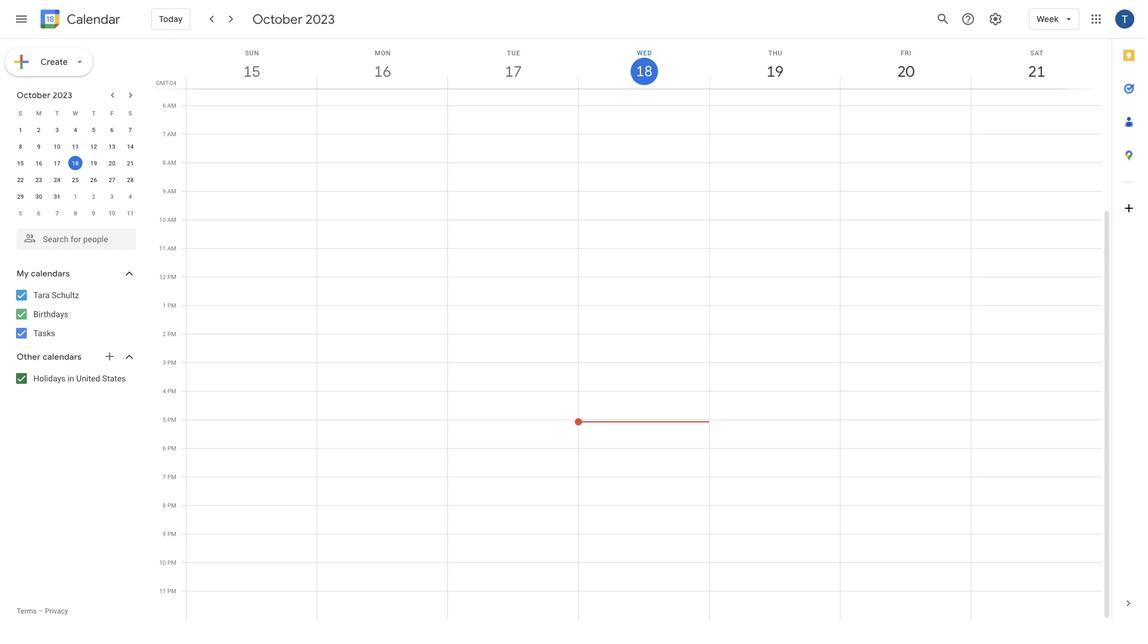 Task type: describe. For each thing, give the bounding box(es) containing it.
7 for 7 pm
[[163, 474, 166, 481]]

11 for 11 element
[[72, 143, 79, 150]]

0 vertical spatial 5
[[92, 126, 95, 133]]

9 am
[[162, 188, 176, 195]]

21 column header
[[971, 39, 1102, 89]]

november 3 element
[[105, 189, 119, 204]]

9 up 16 element at the top left of the page
[[37, 143, 40, 150]]

20 link
[[892, 58, 920, 85]]

grid containing 15
[[153, 39, 1112, 621]]

10 pm
[[159, 560, 176, 567]]

row group containing 1
[[11, 122, 139, 222]]

19 link
[[762, 58, 789, 85]]

fri
[[901, 49, 912, 57]]

november 8 element
[[68, 206, 83, 220]]

gmt-04
[[156, 79, 176, 86]]

my calendars list
[[2, 286, 148, 343]]

other calendars button
[[2, 348, 148, 367]]

9 for 9 pm
[[163, 531, 166, 538]]

10 for 10 am
[[159, 216, 166, 223]]

tara
[[33, 291, 50, 300]]

pm for 10 pm
[[167, 560, 176, 567]]

0 horizontal spatial 4
[[74, 126, 77, 133]]

24 element
[[50, 173, 64, 187]]

25
[[72, 176, 79, 184]]

fri 20
[[897, 49, 914, 81]]

5 pm
[[163, 417, 176, 424]]

am for 6 am
[[167, 102, 176, 109]]

row containing 1
[[11, 122, 139, 138]]

0 vertical spatial october
[[252, 11, 303, 27]]

5 for november 5 'element'
[[19, 210, 22, 217]]

my
[[17, 269, 29, 279]]

f
[[110, 110, 114, 117]]

november 5 element
[[13, 206, 28, 220]]

11 element
[[68, 139, 83, 154]]

holidays in united states
[[33, 374, 126, 384]]

21 inside row group
[[127, 160, 134, 167]]

8 for 8 am
[[162, 159, 166, 166]]

united
[[76, 374, 100, 384]]

13
[[109, 143, 115, 150]]

12 element
[[87, 139, 101, 154]]

2 s from the left
[[128, 110, 132, 117]]

thu
[[768, 49, 783, 57]]

19 element
[[87, 156, 101, 170]]

6 for 6 pm
[[163, 445, 166, 452]]

1 t from the left
[[55, 110, 59, 117]]

3 for 3 pm
[[163, 359, 166, 366]]

16 column header
[[317, 39, 448, 89]]

calendars for other calendars
[[43, 352, 82, 363]]

11 for 11 pm
[[159, 588, 166, 595]]

2 for 2 pm
[[163, 331, 166, 338]]

21 element
[[123, 156, 137, 170]]

other calendars
[[17, 352, 82, 363]]

6 for november 6 element
[[37, 210, 40, 217]]

2 for november 2 element on the left
[[92, 193, 95, 200]]

1 for november 1 element
[[74, 193, 77, 200]]

1 horizontal spatial 2023
[[306, 11, 335, 27]]

10 am
[[159, 216, 176, 223]]

30 element
[[32, 189, 46, 204]]

states
[[102, 374, 126, 384]]

15 inside column header
[[243, 62, 260, 81]]

week button
[[1029, 5, 1080, 33]]

23
[[35, 176, 42, 184]]

november 2 element
[[87, 189, 101, 204]]

sat 21
[[1028, 49, 1045, 81]]

20 inside row group
[[109, 160, 115, 167]]

mon
[[375, 49, 391, 57]]

7 up '14' element
[[129, 126, 132, 133]]

26
[[90, 176, 97, 184]]

am for 10 am
[[167, 216, 176, 223]]

2 t from the left
[[92, 110, 95, 117]]

12 for 12 pm
[[159, 274, 166, 281]]

in
[[68, 374, 74, 384]]

pm for 12 pm
[[167, 274, 176, 281]]

10 for 10 pm
[[159, 560, 166, 567]]

birthdays
[[33, 310, 68, 319]]

3 pm
[[163, 359, 176, 366]]

04
[[170, 79, 176, 86]]

tue
[[507, 49, 521, 57]]

w
[[73, 110, 78, 117]]

5 for 5 pm
[[163, 417, 166, 424]]

22 element
[[13, 173, 28, 187]]

0 horizontal spatial 2023
[[53, 90, 72, 101]]

row containing s
[[11, 105, 139, 122]]

pm for 2 pm
[[167, 331, 176, 338]]

6 pm
[[163, 445, 176, 452]]

pm for 6 pm
[[167, 445, 176, 452]]

7 am
[[162, 131, 176, 138]]

17 inside row group
[[54, 160, 60, 167]]

m
[[36, 110, 41, 117]]

1 vertical spatial october
[[17, 90, 51, 101]]

gmt-
[[156, 79, 170, 86]]

11 pm
[[159, 588, 176, 595]]

add other calendars image
[[104, 351, 116, 363]]

calendar
[[67, 11, 120, 28]]

row containing 29
[[11, 188, 139, 205]]

12 for 12
[[90, 143, 97, 150]]

other
[[17, 352, 41, 363]]

–
[[39, 608, 43, 616]]

25 element
[[68, 173, 83, 187]]

27
[[109, 176, 115, 184]]

20 column header
[[840, 39, 972, 89]]

1 pm
[[163, 302, 176, 309]]

november 9 element
[[87, 206, 101, 220]]

9 for november 9 element
[[92, 210, 95, 217]]

main drawer image
[[14, 12, 29, 26]]

8 up 15 "element"
[[19, 143, 22, 150]]

row containing 5
[[11, 205, 139, 222]]

16 inside mon 16
[[373, 62, 391, 81]]

privacy link
[[45, 608, 68, 616]]

settings menu image
[[989, 12, 1003, 26]]

29
[[17, 193, 24, 200]]

tue 17
[[504, 49, 521, 81]]

1 s from the left
[[19, 110, 22, 117]]

21 link
[[1023, 58, 1051, 85]]



Task type: vqa. For each thing, say whether or not it's contained in the screenshot.
the 8, today element
no



Task type: locate. For each thing, give the bounding box(es) containing it.
pm up 2 pm
[[167, 302, 176, 309]]

holidays
[[33, 374, 66, 384]]

6 down f
[[110, 126, 114, 133]]

6 am
[[162, 102, 176, 109]]

my calendars button
[[2, 265, 148, 284]]

create button
[[5, 48, 93, 76]]

my calendars
[[17, 269, 70, 279]]

11 pm from the top
[[167, 560, 176, 567]]

6 am from the top
[[167, 245, 176, 252]]

10 down november 3 element at the left of the page
[[109, 210, 115, 217]]

3 inside november 3 element
[[110, 193, 114, 200]]

6 down 30 element
[[37, 210, 40, 217]]

0 vertical spatial 17
[[504, 62, 521, 81]]

1 vertical spatial 2
[[92, 193, 95, 200]]

october up "sun"
[[252, 11, 303, 27]]

18 cell
[[66, 155, 85, 172]]

november 7 element
[[50, 206, 64, 220]]

1 for 1 pm
[[163, 302, 166, 309]]

terms link
[[17, 608, 37, 616]]

5
[[92, 126, 95, 133], [19, 210, 22, 217], [163, 417, 166, 424]]

8 pm
[[163, 502, 176, 509]]

thu 19
[[766, 49, 783, 81]]

8 up 9 pm
[[163, 502, 166, 509]]

1 horizontal spatial 12
[[159, 274, 166, 281]]

5 row from the top
[[11, 172, 139, 188]]

1 vertical spatial 1
[[74, 193, 77, 200]]

9 pm
[[163, 531, 176, 538]]

27 element
[[105, 173, 119, 187]]

18 column header
[[578, 39, 710, 89]]

1 vertical spatial 21
[[127, 160, 134, 167]]

6
[[162, 102, 166, 109], [110, 126, 114, 133], [37, 210, 40, 217], [163, 445, 166, 452]]

29 element
[[13, 189, 28, 204]]

tab list
[[1113, 39, 1145, 588]]

am down 04
[[167, 102, 176, 109]]

11 for november 11 element
[[127, 210, 134, 217]]

0 horizontal spatial 12
[[90, 143, 97, 150]]

7 for 'november 7' element
[[55, 210, 59, 217]]

0 horizontal spatial s
[[19, 110, 22, 117]]

october 2023
[[252, 11, 335, 27], [17, 90, 72, 101]]

pm up 4 pm
[[167, 359, 176, 366]]

20 inside column header
[[897, 62, 914, 81]]

week
[[1037, 14, 1059, 24]]

october 2023 up "sun"
[[252, 11, 335, 27]]

12 inside 12 element
[[90, 143, 97, 150]]

2 horizontal spatial 1
[[163, 302, 166, 309]]

calendars
[[31, 269, 70, 279], [43, 352, 82, 363]]

pm up 9 pm
[[167, 502, 176, 509]]

am for 7 am
[[167, 131, 176, 138]]

1 horizontal spatial 19
[[766, 62, 783, 81]]

tara schultz
[[33, 291, 79, 300]]

18 link
[[631, 58, 658, 85]]

1 vertical spatial 4
[[129, 193, 132, 200]]

3 up 4 pm
[[163, 359, 166, 366]]

0 vertical spatial 2
[[37, 126, 40, 133]]

16 up 23
[[35, 160, 42, 167]]

today button
[[151, 5, 191, 33]]

0 vertical spatial 12
[[90, 143, 97, 150]]

9
[[37, 143, 40, 150], [162, 188, 166, 195], [92, 210, 95, 217], [163, 531, 166, 538]]

22
[[17, 176, 24, 184]]

row up november 8 element
[[11, 188, 139, 205]]

12 down 11 am
[[159, 274, 166, 281]]

0 horizontal spatial october 2023
[[17, 90, 72, 101]]

1 vertical spatial october 2023
[[17, 90, 72, 101]]

18 inside "element"
[[72, 160, 79, 167]]

8 for 8 pm
[[163, 502, 166, 509]]

3 up november 10 "element"
[[110, 193, 114, 200]]

18
[[636, 62, 652, 81], [72, 160, 79, 167]]

16 inside 16 element
[[35, 160, 42, 167]]

2 vertical spatial 3
[[163, 359, 166, 366]]

19 column header
[[709, 39, 841, 89]]

pm up 1 pm
[[167, 274, 176, 281]]

0 horizontal spatial 20
[[109, 160, 115, 167]]

1 horizontal spatial 17
[[504, 62, 521, 81]]

row containing 8
[[11, 138, 139, 155]]

terms
[[17, 608, 37, 616]]

21 down 'sat'
[[1028, 62, 1045, 81]]

19
[[766, 62, 783, 81], [90, 160, 97, 167]]

t
[[55, 110, 59, 117], [92, 110, 95, 117]]

november 11 element
[[123, 206, 137, 220]]

2 am from the top
[[167, 131, 176, 138]]

1 up 15 "element"
[[19, 126, 22, 133]]

11 am
[[159, 245, 176, 252]]

15 inside "element"
[[17, 160, 24, 167]]

0 vertical spatial calendars
[[31, 269, 70, 279]]

pm up 3 pm
[[167, 331, 176, 338]]

12 pm from the top
[[167, 588, 176, 595]]

1 horizontal spatial 5
[[92, 126, 95, 133]]

2 row from the top
[[11, 122, 139, 138]]

2 vertical spatial 5
[[163, 417, 166, 424]]

8 for november 8 element
[[74, 210, 77, 217]]

0 horizontal spatial 3
[[55, 126, 59, 133]]

9 pm from the top
[[167, 502, 176, 509]]

row down november 1 element
[[11, 205, 139, 222]]

31
[[54, 193, 60, 200]]

6 up 7 pm
[[163, 445, 166, 452]]

24
[[54, 176, 60, 184]]

10 for november 10 "element"
[[109, 210, 115, 217]]

3 up 10 element
[[55, 126, 59, 133]]

row group
[[11, 122, 139, 222]]

12 pm
[[159, 274, 176, 281]]

row
[[11, 105, 139, 122], [11, 122, 139, 138], [11, 138, 139, 155], [11, 155, 139, 172], [11, 172, 139, 188], [11, 188, 139, 205], [11, 205, 139, 222]]

7 row from the top
[[11, 205, 139, 222]]

15 element
[[13, 156, 28, 170]]

10 up 17 element
[[54, 143, 60, 150]]

row down 18, today "element"
[[11, 172, 139, 188]]

november 6 element
[[32, 206, 46, 220]]

create
[[41, 57, 68, 67]]

1 vertical spatial 12
[[159, 274, 166, 281]]

mon 16
[[373, 49, 391, 81]]

2 horizontal spatial 2
[[163, 331, 166, 338]]

None search field
[[0, 224, 148, 250]]

calendars up tara schultz
[[31, 269, 70, 279]]

10 pm from the top
[[167, 531, 176, 538]]

1 vertical spatial 18
[[72, 160, 79, 167]]

18 down wed
[[636, 62, 652, 81]]

4 am from the top
[[167, 188, 176, 195]]

row up 11 element
[[11, 105, 139, 122]]

0 horizontal spatial 17
[[54, 160, 60, 167]]

21 inside column header
[[1028, 62, 1045, 81]]

7 for 7 am
[[162, 131, 166, 138]]

7 pm from the top
[[167, 445, 176, 452]]

3 pm from the top
[[167, 331, 176, 338]]

17
[[504, 62, 521, 81], [54, 160, 60, 167]]

3 row from the top
[[11, 138, 139, 155]]

0 horizontal spatial 5
[[19, 210, 22, 217]]

2 up 3 pm
[[163, 331, 166, 338]]

8 pm from the top
[[167, 474, 176, 481]]

s right f
[[128, 110, 132, 117]]

3 am from the top
[[167, 159, 176, 166]]

7 up 8 pm
[[163, 474, 166, 481]]

0 vertical spatial 15
[[243, 62, 260, 81]]

row containing 22
[[11, 172, 139, 188]]

11 down 10 pm
[[159, 588, 166, 595]]

pm down 8 pm
[[167, 531, 176, 538]]

11 up 18, today "element"
[[72, 143, 79, 150]]

21 down the 14
[[127, 160, 134, 167]]

2 vertical spatial 2
[[163, 331, 166, 338]]

0 horizontal spatial 19
[[90, 160, 97, 167]]

15 up 22
[[17, 160, 24, 167]]

15
[[243, 62, 260, 81], [17, 160, 24, 167]]

20 down fri
[[897, 62, 914, 81]]

am for 9 am
[[167, 188, 176, 195]]

pm for 4 pm
[[167, 388, 176, 395]]

2 down m
[[37, 126, 40, 133]]

13 element
[[105, 139, 119, 154]]

0 horizontal spatial 21
[[127, 160, 134, 167]]

2 vertical spatial 1
[[163, 302, 166, 309]]

sun
[[245, 49, 259, 57]]

5 am from the top
[[167, 216, 176, 223]]

5 up 6 pm
[[163, 417, 166, 424]]

terms – privacy
[[17, 608, 68, 616]]

19 down thu
[[766, 62, 783, 81]]

4 down 3 pm
[[163, 388, 166, 395]]

0 vertical spatial 20
[[897, 62, 914, 81]]

pm for 11 pm
[[167, 588, 176, 595]]

9 down november 2 element on the left
[[92, 210, 95, 217]]

17 column header
[[448, 39, 579, 89]]

16 link
[[369, 58, 396, 85]]

s
[[19, 110, 22, 117], [128, 110, 132, 117]]

am down 8 am
[[167, 188, 176, 195]]

2 pm from the top
[[167, 302, 176, 309]]

14 element
[[123, 139, 137, 154]]

november 10 element
[[105, 206, 119, 220]]

23 element
[[32, 173, 46, 187]]

november 1 element
[[68, 189, 83, 204]]

11 down november 4 element
[[127, 210, 134, 217]]

9 up 10 am
[[162, 188, 166, 195]]

6 row from the top
[[11, 188, 139, 205]]

8 down november 1 element
[[74, 210, 77, 217]]

1 vertical spatial 15
[[17, 160, 24, 167]]

1 vertical spatial 20
[[109, 160, 115, 167]]

10 up 11 am
[[159, 216, 166, 223]]

4 row from the top
[[11, 155, 139, 172]]

16 element
[[32, 156, 46, 170]]

12 inside grid
[[159, 274, 166, 281]]

4 up november 11 element
[[129, 193, 132, 200]]

0 horizontal spatial 18
[[72, 160, 79, 167]]

4 pm
[[163, 388, 176, 395]]

0 vertical spatial 19
[[766, 62, 783, 81]]

19 inside column header
[[766, 62, 783, 81]]

1 vertical spatial 17
[[54, 160, 60, 167]]

1 horizontal spatial 15
[[243, 62, 260, 81]]

calendars inside 'dropdown button'
[[31, 269, 70, 279]]

pm for 8 pm
[[167, 502, 176, 509]]

4 up 11 element
[[74, 126, 77, 133]]

0 vertical spatial 16
[[373, 62, 391, 81]]

0 vertical spatial 3
[[55, 126, 59, 133]]

1 vertical spatial 16
[[35, 160, 42, 167]]

0 vertical spatial 4
[[74, 126, 77, 133]]

30
[[35, 193, 42, 200]]

8 am
[[162, 159, 176, 166]]

18 up '25'
[[72, 160, 79, 167]]

11 down 10 am
[[159, 245, 166, 252]]

am down 7 am
[[167, 159, 176, 166]]

11 for 11 am
[[159, 245, 166, 252]]

pm
[[167, 274, 176, 281], [167, 302, 176, 309], [167, 331, 176, 338], [167, 359, 176, 366], [167, 388, 176, 395], [167, 417, 176, 424], [167, 445, 176, 452], [167, 474, 176, 481], [167, 502, 176, 509], [167, 531, 176, 538], [167, 560, 176, 567], [167, 588, 176, 595]]

tasks
[[33, 329, 55, 338]]

am for 8 am
[[167, 159, 176, 166]]

pm up 8 pm
[[167, 474, 176, 481]]

17 inside column header
[[504, 62, 521, 81]]

am
[[167, 102, 176, 109], [167, 131, 176, 138], [167, 159, 176, 166], [167, 188, 176, 195], [167, 216, 176, 223], [167, 245, 176, 252]]

row down w
[[11, 122, 139, 138]]

1 up november 8 element
[[74, 193, 77, 200]]

october 2023 up m
[[17, 90, 72, 101]]

0 vertical spatial 1
[[19, 126, 22, 133]]

6 pm from the top
[[167, 417, 176, 424]]

7 down 31 element
[[55, 210, 59, 217]]

9 up 10 pm
[[163, 531, 166, 538]]

1 pm from the top
[[167, 274, 176, 281]]

t left f
[[92, 110, 95, 117]]

17 element
[[50, 156, 64, 170]]

october up m
[[17, 90, 51, 101]]

1 horizontal spatial 1
[[74, 193, 77, 200]]

1 horizontal spatial october 2023
[[252, 11, 335, 27]]

wed 18
[[636, 49, 652, 81]]

1 horizontal spatial 20
[[897, 62, 914, 81]]

1 horizontal spatial 4
[[129, 193, 132, 200]]

10 element
[[50, 139, 64, 154]]

21
[[1028, 62, 1045, 81], [127, 160, 134, 167]]

2
[[37, 126, 40, 133], [92, 193, 95, 200], [163, 331, 166, 338]]

privacy
[[45, 608, 68, 616]]

8 down 7 am
[[162, 159, 166, 166]]

26 element
[[87, 173, 101, 187]]

17 down the tue in the top left of the page
[[504, 62, 521, 81]]

6 for 6 am
[[162, 102, 166, 109]]

november 4 element
[[123, 189, 137, 204]]

0 vertical spatial 2023
[[306, 11, 335, 27]]

2 pm
[[163, 331, 176, 338]]

1 horizontal spatial s
[[128, 110, 132, 117]]

2 horizontal spatial 5
[[163, 417, 166, 424]]

pm for 3 pm
[[167, 359, 176, 366]]

row up "25" element
[[11, 155, 139, 172]]

1 vertical spatial calendars
[[43, 352, 82, 363]]

am down 6 am
[[167, 131, 176, 138]]

calendars for my calendars
[[31, 269, 70, 279]]

1 horizontal spatial 2
[[92, 193, 95, 200]]

sun 15
[[243, 49, 260, 81]]

10 up 11 pm at the left bottom
[[159, 560, 166, 567]]

5 up 12 element
[[92, 126, 95, 133]]

3 for november 3 element at the left of the page
[[110, 193, 114, 200]]

1 horizontal spatial 18
[[636, 62, 652, 81]]

15 column header
[[186, 39, 317, 89]]

october
[[252, 11, 303, 27], [17, 90, 51, 101]]

calendar heading
[[64, 11, 120, 28]]

grid
[[153, 39, 1112, 621]]

2 vertical spatial 4
[[163, 388, 166, 395]]

18 inside wed 18
[[636, 62, 652, 81]]

am for 11 am
[[167, 245, 176, 252]]

2 down 26 element
[[92, 193, 95, 200]]

schultz
[[52, 291, 79, 300]]

1 am from the top
[[167, 102, 176, 109]]

pm up 6 pm
[[167, 417, 176, 424]]

1 horizontal spatial t
[[92, 110, 95, 117]]

31 element
[[50, 189, 64, 204]]

7
[[129, 126, 132, 133], [162, 131, 166, 138], [55, 210, 59, 217], [163, 474, 166, 481]]

4 pm from the top
[[167, 359, 176, 366]]

5 pm from the top
[[167, 388, 176, 395]]

Search for people text field
[[24, 229, 129, 250]]

0 horizontal spatial 1
[[19, 126, 22, 133]]

10
[[54, 143, 60, 150], [109, 210, 115, 217], [159, 216, 166, 223], [159, 560, 166, 567]]

12
[[90, 143, 97, 150], [159, 274, 166, 281]]

row up 18, today "element"
[[11, 138, 139, 155]]

0 vertical spatial 18
[[636, 62, 652, 81]]

1 vertical spatial 2023
[[53, 90, 72, 101]]

11
[[72, 143, 79, 150], [127, 210, 134, 217], [159, 245, 166, 252], [159, 588, 166, 595]]

12 up 19 element
[[90, 143, 97, 150]]

15 down "sun"
[[243, 62, 260, 81]]

28
[[127, 176, 134, 184]]

pm for 1 pm
[[167, 302, 176, 309]]

19 up 26
[[90, 160, 97, 167]]

calendars inside dropdown button
[[43, 352, 82, 363]]

pm for 9 pm
[[167, 531, 176, 538]]

pm up 7 pm
[[167, 445, 176, 452]]

pm for 7 pm
[[167, 474, 176, 481]]

pm for 5 pm
[[167, 417, 176, 424]]

28 element
[[123, 173, 137, 187]]

0 horizontal spatial 15
[[17, 160, 24, 167]]

8
[[19, 143, 22, 150], [162, 159, 166, 166], [74, 210, 77, 217], [163, 502, 166, 509]]

row containing 15
[[11, 155, 139, 172]]

s left m
[[19, 110, 22, 117]]

1 horizontal spatial october
[[252, 11, 303, 27]]

4 for 4 pm
[[163, 388, 166, 395]]

0 horizontal spatial 2
[[37, 126, 40, 133]]

0 horizontal spatial october
[[17, 90, 51, 101]]

15 link
[[238, 58, 266, 85]]

0 vertical spatial 21
[[1028, 62, 1045, 81]]

pm down 10 pm
[[167, 588, 176, 595]]

am down the '9 am' on the left top
[[167, 216, 176, 223]]

7 pm
[[163, 474, 176, 481]]

7 down 6 am
[[162, 131, 166, 138]]

1 vertical spatial 3
[[110, 193, 114, 200]]

5 inside 'element'
[[19, 210, 22, 217]]

0 horizontal spatial t
[[55, 110, 59, 117]]

20 element
[[105, 156, 119, 170]]

1
[[19, 126, 22, 133], [74, 193, 77, 200], [163, 302, 166, 309]]

calendar element
[[38, 7, 120, 33]]

4
[[74, 126, 77, 133], [129, 193, 132, 200], [163, 388, 166, 395]]

october 2023 grid
[[11, 105, 139, 222]]

17 up the "24"
[[54, 160, 60, 167]]

0 horizontal spatial 16
[[35, 160, 42, 167]]

calendars up in
[[43, 352, 82, 363]]

sat
[[1031, 49, 1044, 57]]

1 vertical spatial 5
[[19, 210, 22, 217]]

1 horizontal spatial 16
[[373, 62, 391, 81]]

today
[[159, 14, 183, 24]]

17 link
[[500, 58, 527, 85]]

wed
[[637, 49, 652, 57]]

18, today element
[[68, 156, 83, 170]]

2 horizontal spatial 3
[[163, 359, 166, 366]]

19 inside row group
[[90, 160, 97, 167]]

10 for 10 element
[[54, 143, 60, 150]]

16 down 'mon'
[[373, 62, 391, 81]]

5 down 29 "element"
[[19, 210, 22, 217]]

2 horizontal spatial 4
[[163, 388, 166, 395]]

14
[[127, 143, 134, 150]]

20 up the 27
[[109, 160, 115, 167]]

6 down gmt-
[[162, 102, 166, 109]]

1 row from the top
[[11, 105, 139, 122]]

pm down 3 pm
[[167, 388, 176, 395]]

1 vertical spatial 19
[[90, 160, 97, 167]]

am up 12 pm
[[167, 245, 176, 252]]

4 for november 4 element
[[129, 193, 132, 200]]

1 horizontal spatial 3
[[110, 193, 114, 200]]

t right m
[[55, 110, 59, 117]]

10 inside "element"
[[109, 210, 115, 217]]

pm down 9 pm
[[167, 560, 176, 567]]

0 vertical spatial october 2023
[[252, 11, 335, 27]]

1 horizontal spatial 21
[[1028, 62, 1045, 81]]

1 down 12 pm
[[163, 302, 166, 309]]

9 for 9 am
[[162, 188, 166, 195]]

6 inside november 6 element
[[37, 210, 40, 217]]



